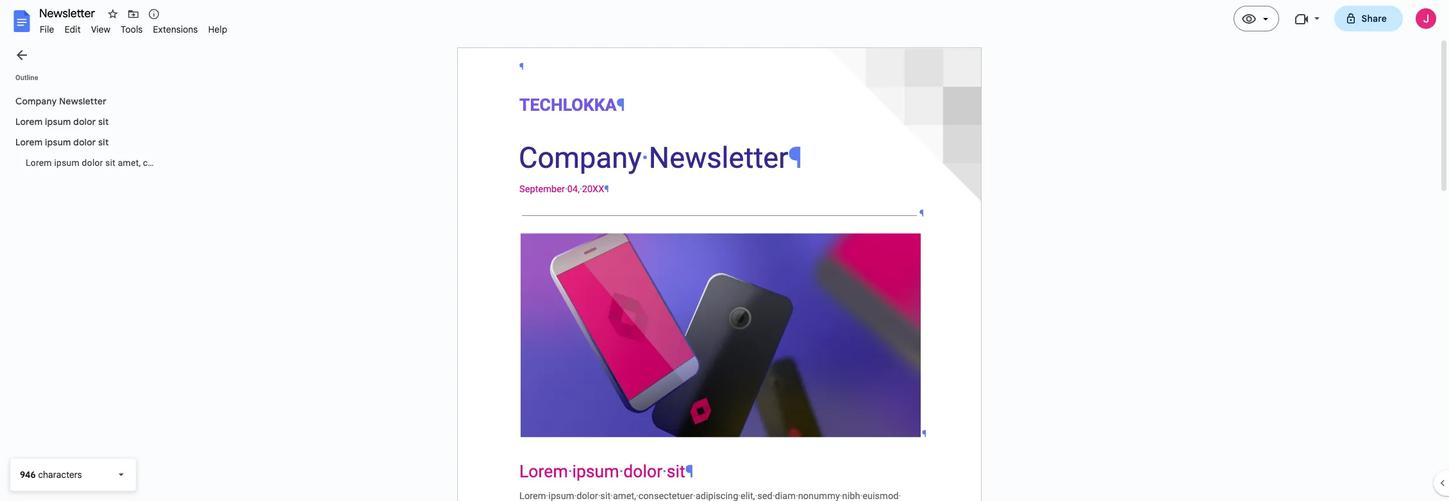 Task type: describe. For each thing, give the bounding box(es) containing it.
view
[[91, 24, 111, 35]]

share
[[1362, 13, 1388, 24]]

amet,
[[118, 158, 141, 168]]

help
[[208, 24, 227, 35]]

document outline element
[[0, 38, 259, 449]]

menu bar banner
[[0, 0, 1450, 502]]

newsletter element
[[35, 5, 1450, 25]]

company
[[15, 96, 57, 107]]

newsletter inside document outline element
[[59, 96, 107, 107]]

edit menu item
[[59, 22, 86, 37]]

file
[[40, 24, 54, 35]]

946
[[20, 470, 36, 481]]

1 lorem ipsum dolor sit from the top
[[15, 116, 109, 128]]

1 vertical spatial lorem
[[15, 137, 43, 148]]

share button
[[1335, 6, 1404, 31]]

1 vertical spatial sit
[[98, 137, 109, 148]]

2 vertical spatial ipsum
[[54, 158, 80, 168]]

outline
[[15, 74, 38, 82]]

tools
[[121, 24, 143, 35]]

file menu item
[[35, 22, 59, 37]]

946 characters
[[20, 470, 82, 481]]

lorem ipsum dolor sit amet, consectetuer adipiscing elit!
[[26, 158, 259, 168]]

2 vertical spatial lorem
[[26, 158, 52, 168]]

2 vertical spatial dolor
[[82, 158, 103, 168]]

tools menu item
[[116, 22, 148, 37]]

help menu item
[[203, 22, 233, 37]]



Task type: locate. For each thing, give the bounding box(es) containing it.
1 vertical spatial lorem ipsum dolor sit
[[15, 137, 109, 148]]

0 vertical spatial sit
[[98, 116, 109, 128]]

lorem ipsum dolor sit
[[15, 116, 109, 128], [15, 137, 109, 148]]

consectetuer
[[143, 158, 197, 168]]

view menu item
[[86, 22, 116, 37]]

1 vertical spatial dolor
[[73, 137, 96, 148]]

dolor
[[73, 116, 96, 128], [73, 137, 96, 148], [82, 158, 103, 168]]

ipsum
[[45, 116, 71, 128], [45, 137, 71, 148], [54, 158, 80, 168]]

newsletter application
[[0, 0, 1450, 502]]

sit down outline heading
[[98, 116, 109, 128]]

sit up lorem ipsum dolor sit amet, consectetuer adipiscing elit!
[[98, 137, 109, 148]]

newsletter down outline heading
[[59, 96, 107, 107]]

newsletter
[[39, 6, 95, 21], [59, 96, 107, 107]]

extensions
[[153, 24, 198, 35]]

2 lorem ipsum dolor sit from the top
[[15, 137, 109, 148]]

adipiscing
[[199, 158, 241, 168]]

sit
[[98, 116, 109, 128], [98, 137, 109, 148], [105, 158, 116, 168]]

characters
[[38, 470, 82, 481]]

2 vertical spatial sit
[[105, 158, 116, 168]]

elit!
[[244, 158, 259, 168]]

Star checkbox
[[104, 5, 122, 23]]

menu bar inside menu bar banner
[[35, 17, 233, 38]]

lorem
[[15, 116, 43, 128], [15, 137, 43, 148], [26, 158, 52, 168]]

sit left amet,
[[105, 158, 116, 168]]

1 vertical spatial ipsum
[[45, 137, 71, 148]]

0 vertical spatial lorem
[[15, 116, 43, 128]]

newsletter up edit
[[39, 6, 95, 21]]

1 vertical spatial newsletter
[[59, 96, 107, 107]]

outline heading
[[0, 73, 175, 91]]

0 vertical spatial newsletter
[[39, 6, 95, 21]]

0 vertical spatial dolor
[[73, 116, 96, 128]]

newsletter inside 'element'
[[39, 6, 95, 21]]

0 vertical spatial lorem ipsum dolor sit
[[15, 116, 109, 128]]

company newsletter
[[15, 96, 107, 107]]

menu bar containing file
[[35, 17, 233, 38]]

extensions menu item
[[148, 22, 203, 37]]

edit
[[65, 24, 81, 35]]

menu bar
[[35, 17, 233, 38]]

0 vertical spatial ipsum
[[45, 116, 71, 128]]



Task type: vqa. For each thing, say whether or not it's contained in the screenshot.
MENU BAR within Menu bar banner
yes



